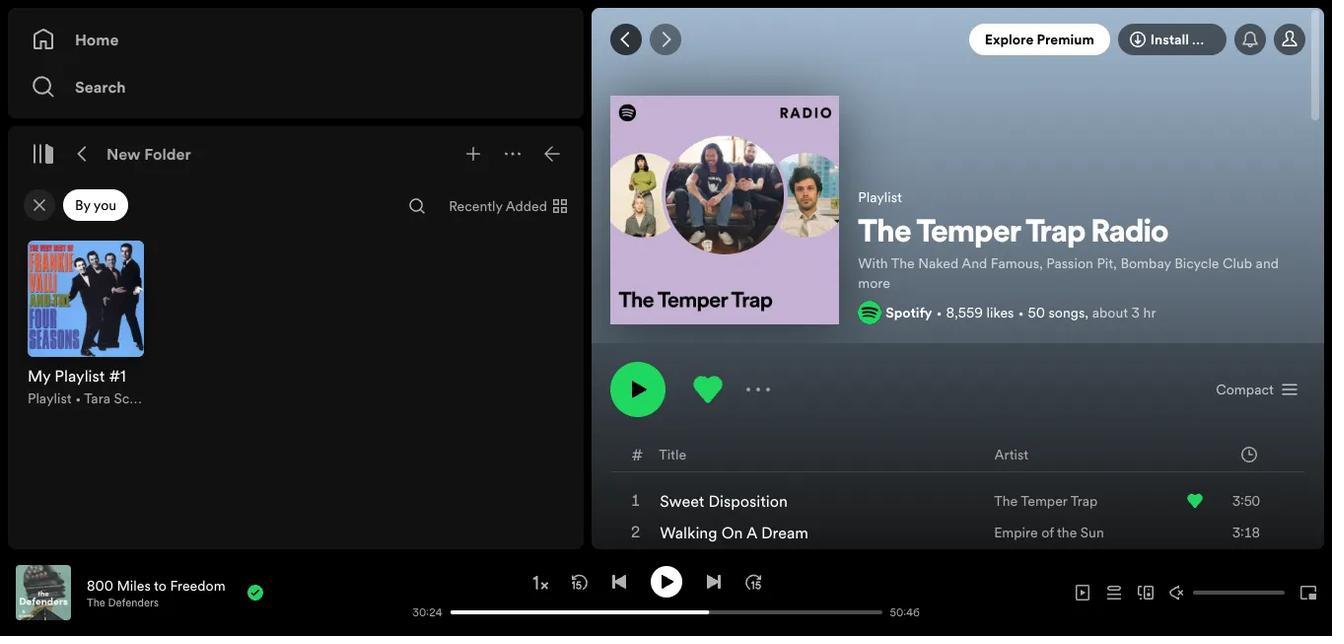 Task type: vqa. For each thing, say whether or not it's contained in the screenshot.
the Current device This web browser
no



Task type: locate. For each thing, give the bounding box(es) containing it.
search in your library image
[[409, 198, 425, 214]]

temper inside grid
[[1021, 491, 1068, 511]]

0 vertical spatial trap
[[1026, 218, 1086, 250]]

0 horizontal spatial playlist
[[28, 389, 72, 408]]

50 songs , about 3 hr
[[1028, 303, 1157, 322]]

group containing playlist
[[16, 229, 156, 420]]

more
[[858, 273, 891, 293]]

50:46
[[890, 605, 920, 620]]

temper up of
[[1021, 491, 1068, 511]]

1 horizontal spatial playlist
[[858, 188, 902, 208]]

radio
[[1092, 218, 1169, 250]]

the temper trap radio grid
[[593, 436, 1324, 636]]

trap up passion
[[1026, 218, 1086, 250]]

walking on a dream link
[[660, 522, 809, 544]]

title
[[659, 444, 687, 464]]

playlist up with
[[858, 188, 902, 208]]

trap up sun
[[1071, 491, 1098, 511]]

playlist left "•" in the left of the page
[[28, 389, 72, 408]]

playlist for playlist •
[[28, 389, 72, 408]]

group
[[16, 229, 156, 420]]

temper inside the temper trap radio with the naked and famous, passion pit, bombay bicycle club and more
[[917, 218, 1021, 250]]

walking on a dream
[[660, 522, 809, 544]]

search link
[[32, 67, 560, 107]]

cell right previous icon
[[628, 549, 644, 580]]

hr
[[1144, 303, 1157, 322]]

player controls element
[[277, 566, 930, 620]]

cell down 3:18
[[1187, 549, 1288, 580]]

app
[[1193, 30, 1220, 49]]

temper up and
[[917, 218, 1021, 250]]

duration image
[[1242, 446, 1258, 462]]

sweet disposition link
[[660, 490, 788, 512]]

3 cell from the left
[[995, 549, 1124, 580]]

spotify image
[[858, 301, 882, 324]]

you
[[94, 195, 117, 215]]

temper for the temper trap radio with the naked and famous, passion pit, bombay bicycle club and more
[[917, 218, 1021, 250]]

sweet disposition
[[660, 490, 788, 512]]

Compact button
[[1209, 374, 1306, 406]]

3
[[1132, 303, 1140, 322]]

freedom
[[170, 576, 225, 595]]

by you
[[75, 195, 117, 215]]

previous image
[[611, 574, 627, 589]]

new folder
[[107, 143, 191, 165]]

duration element
[[1242, 446, 1258, 462]]

dream
[[761, 522, 809, 544]]

3:18
[[1233, 523, 1260, 543]]

800 miles to freedom the defenders
[[87, 576, 225, 610]]

the up empire
[[995, 491, 1018, 511]]

1 vertical spatial playlist
[[28, 389, 72, 408]]

songs
[[1049, 303, 1085, 322]]

800 miles to freedom link
[[87, 576, 225, 595]]

800
[[87, 576, 113, 595]]

1 vertical spatial temper
[[1021, 491, 1068, 511]]

install app link
[[1118, 24, 1227, 55]]

playlist •
[[28, 389, 84, 408]]

spotify
[[886, 303, 933, 322]]

the temper trap
[[995, 491, 1098, 511]]

playlist for playlist
[[858, 188, 902, 208]]

on
[[722, 522, 743, 544]]

sweet
[[660, 490, 705, 512]]

cell down "the" at the bottom of the page
[[995, 549, 1124, 580]]

temper
[[917, 218, 1021, 250], [1021, 491, 1068, 511]]

explore
[[985, 30, 1034, 49]]

cell
[[628, 549, 644, 580], [660, 549, 745, 580], [995, 549, 1124, 580], [1187, 549, 1288, 580]]

compact
[[1216, 380, 1274, 400]]

play image
[[658, 574, 674, 589]]

#
[[632, 443, 643, 465]]

sun
[[1081, 523, 1105, 543]]

temper for the temper trap
[[1021, 491, 1068, 511]]

0 vertical spatial temper
[[917, 218, 1021, 250]]

# row
[[612, 437, 1305, 472]]

the right with
[[892, 253, 915, 273]]

1 vertical spatial trap
[[1071, 491, 1098, 511]]

next image
[[706, 574, 722, 589]]

trap inside the temper trap radio grid
[[1071, 491, 1098, 511]]

pit,
[[1097, 253, 1117, 273]]

explore premium
[[985, 30, 1095, 49]]

playlist inside main element
[[28, 389, 72, 408]]

•
[[75, 389, 81, 408]]

trap
[[1026, 218, 1086, 250], [1071, 491, 1098, 511]]

go back image
[[619, 32, 634, 47]]

the inside 800 miles to freedom the defenders
[[87, 595, 105, 610]]

the left defenders
[[87, 595, 105, 610]]

0 vertical spatial playlist
[[858, 188, 902, 208]]

skip forward 15 seconds image
[[745, 574, 761, 589]]

explore premium button
[[969, 24, 1110, 55]]

3:50 cell
[[1187, 485, 1288, 517]]

clear filters image
[[32, 197, 47, 213]]

volume off image
[[1170, 585, 1186, 601]]

2 cell from the left
[[660, 549, 745, 580]]

cell down walking
[[660, 549, 745, 580]]

trap inside the temper trap radio with the naked and famous, passion pit, bombay bicycle club and more
[[1026, 218, 1086, 250]]

likes
[[987, 303, 1014, 322]]

what's new image
[[1243, 32, 1259, 47]]

of
[[1042, 523, 1054, 543]]

top bar and user menu element
[[592, 8, 1325, 71]]

disposition
[[709, 490, 788, 512]]

none search field inside main element
[[402, 190, 433, 222]]

the
[[858, 218, 912, 250], [892, 253, 915, 273], [995, 491, 1018, 511], [87, 595, 105, 610]]

the defenders link
[[87, 595, 159, 610]]

playlist
[[858, 188, 902, 208], [28, 389, 72, 408]]

a
[[747, 522, 757, 544]]

None search field
[[402, 190, 433, 222]]



Task type: describe. For each thing, give the bounding box(es) containing it.
bombay
[[1121, 253, 1172, 273]]

,
[[1085, 303, 1089, 322]]

and
[[962, 253, 988, 273]]

spotify link
[[886, 303, 933, 322]]

30:24
[[413, 605, 442, 620]]

passion
[[1047, 253, 1094, 273]]

change speed image
[[530, 573, 550, 593]]

and
[[1256, 253, 1279, 273]]

walking
[[660, 522, 718, 544]]

4 cell from the left
[[1187, 549, 1288, 580]]

install
[[1151, 30, 1190, 49]]

search
[[75, 76, 126, 98]]

club
[[1223, 253, 1253, 273]]

the
[[1057, 523, 1077, 543]]

recently added
[[449, 196, 547, 216]]

8,559
[[947, 303, 983, 322]]

by
[[75, 195, 90, 215]]

the temper trap radio image
[[611, 96, 840, 324]]

home link
[[32, 20, 560, 59]]

now playing view image
[[46, 574, 62, 590]]

empire of the sun
[[995, 523, 1105, 543]]

with
[[858, 253, 888, 273]]

go forward image
[[658, 32, 674, 47]]

empire of the sun link
[[995, 523, 1105, 543]]

folder
[[144, 143, 191, 165]]

50
[[1028, 303, 1046, 322]]

famous,
[[991, 253, 1043, 273]]

the temper trap link
[[995, 491, 1098, 511]]

By you checkbox
[[63, 189, 128, 221]]

new
[[107, 143, 141, 165]]

artist
[[995, 444, 1029, 464]]

about
[[1093, 303, 1129, 322]]

# column header
[[632, 437, 643, 471]]

trap for the temper trap radio with the naked and famous, passion pit, bombay bicycle club and more
[[1026, 218, 1086, 250]]

Recently Added, Grid view field
[[433, 190, 580, 222]]

new folder button
[[103, 138, 195, 170]]

recently
[[449, 196, 503, 216]]

empire
[[995, 523, 1038, 543]]

trap for the temper trap
[[1071, 491, 1098, 511]]

the inside grid
[[995, 491, 1018, 511]]

bicycle
[[1175, 253, 1220, 273]]

added
[[506, 196, 547, 216]]

connect to a device image
[[1138, 585, 1154, 601]]

8,559 likes
[[947, 303, 1014, 322]]

3:50
[[1233, 491, 1260, 511]]

install app
[[1151, 30, 1220, 49]]

the temper trap radio with the naked and famous, passion pit, bombay bicycle club and more
[[858, 218, 1279, 293]]

defenders
[[108, 595, 159, 610]]

the up with
[[858, 218, 912, 250]]

main element
[[8, 8, 584, 549]]

3:18 cell
[[1187, 517, 1288, 549]]

now playing: 800 miles to freedom by the defenders footer
[[16, 565, 403, 620]]

to
[[154, 576, 167, 595]]

naked
[[919, 253, 959, 273]]

premium
[[1037, 30, 1095, 49]]

group inside main element
[[16, 229, 156, 420]]

home
[[75, 29, 119, 50]]

miles
[[117, 576, 151, 595]]

1 cell from the left
[[628, 549, 644, 580]]

skip back 15 seconds image
[[572, 574, 587, 589]]



